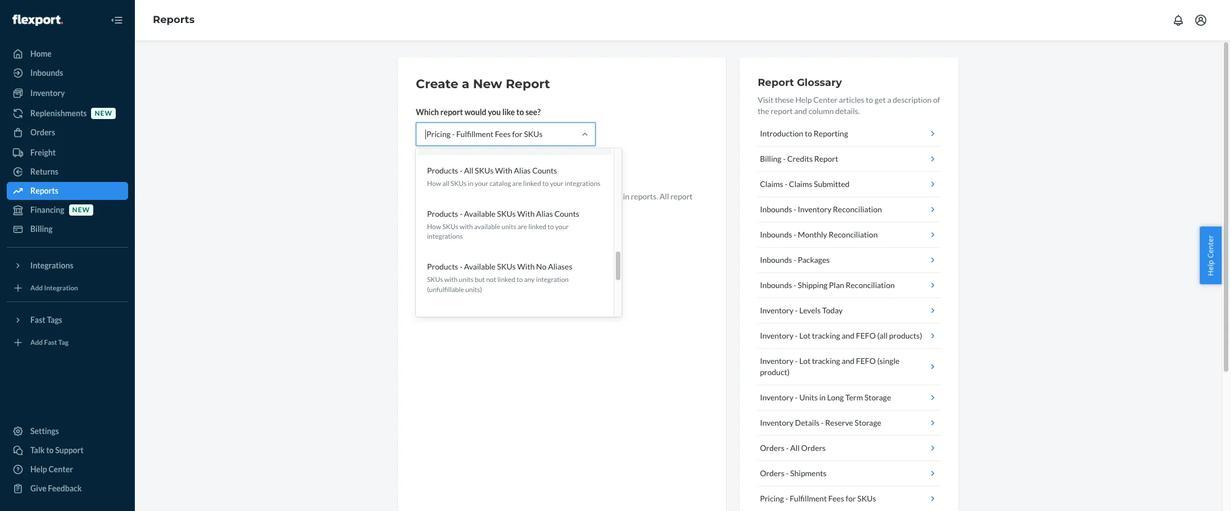 Task type: describe. For each thing, give the bounding box(es) containing it.
today
[[823, 306, 843, 315]]

alias for products - available skus with alias counts
[[537, 209, 553, 219]]

units inside "products - available skus with alias counts how skus with available units are linked to your integrations"
[[502, 223, 517, 231]]

inventory for inventory - units in long term storage
[[761, 393, 794, 403]]

reserve
[[826, 418, 854, 428]]

are inside "products - available skus with alias counts how skus with available units are linked to your integrations"
[[518, 223, 528, 231]]

orders - shipments
[[761, 469, 827, 479]]

universal
[[474, 203, 507, 213]]

talk to support
[[30, 446, 84, 456]]

give
[[30, 484, 46, 494]]

fees inside pricing - fulfillment fees for skus "button"
[[829, 494, 845, 504]]

home link
[[7, 45, 128, 63]]

report for create a new report
[[506, 76, 551, 92]]

2
[[474, 192, 479, 201]]

skus up the '(unfulfillable'
[[427, 276, 443, 284]]

column
[[809, 106, 834, 116]]

with for products - available skus with alias counts
[[518, 209, 535, 219]]

inbounds - shipping plan reconciliation
[[761, 281, 895, 290]]

to left reporting
[[805, 129, 813, 138]]

tag
[[58, 339, 69, 347]]

inventory details - reserve storage button
[[758, 411, 941, 436]]

integrations button
[[7, 257, 128, 275]]

support
[[55, 446, 84, 456]]

add for add integration
[[30, 284, 43, 293]]

how for products - all skus with alias counts
[[427, 179, 441, 188]]

open account menu image
[[1195, 13, 1208, 27]]

- inside "inventory - lot tracking and fefo (all products)" "button"
[[796, 331, 798, 341]]

billing - credits report
[[761, 154, 839, 164]]

1 vertical spatial help center
[[30, 465, 73, 475]]

- inside inbounds - monthly reconciliation button
[[794, 230, 797, 240]]

center inside visit these help center articles to get a description of the report and column details.
[[814, 95, 838, 105]]

- down the '(unfulfillable'
[[460, 315, 463, 325]]

inventory - units in long term storage button
[[758, 386, 941, 411]]

- inside billing - credits report button
[[784, 154, 786, 164]]

skus left no at the bottom of the page
[[497, 262, 516, 272]]

add fast tag
[[30, 339, 69, 347]]

available for products - available skus with alias counts
[[464, 209, 496, 219]]

fast inside dropdown button
[[30, 315, 45, 325]]

take
[[439, 192, 454, 201]]

with inside products - available skus with no aliases skus with units but not linked to any integration (unfulfillable units)
[[445, 276, 458, 284]]

orders - all orders
[[761, 444, 826, 453]]

- inside pricing - fulfillment fees for skus "button"
[[786, 494, 789, 504]]

skus up available on the top
[[497, 209, 516, 219]]

a inside visit these help center articles to get a description of the report and column details.
[[888, 95, 892, 105]]

4 products from the top
[[427, 315, 459, 325]]

financing
[[30, 205, 64, 215]]

0 horizontal spatial reports
[[30, 186, 58, 196]]

products)
[[890, 331, 923, 341]]

it may take up to 2 hours for new information to be reflected in reports. all report time fields are in universal time (utc).
[[416, 192, 693, 213]]

reconciliation for inbounds - monthly reconciliation
[[829, 230, 878, 240]]

help inside button
[[1206, 260, 1217, 276]]

details
[[796, 418, 820, 428]]

would
[[465, 107, 487, 117]]

1 horizontal spatial report
[[758, 76, 795, 89]]

alias for products - all skus with alias counts
[[514, 166, 531, 175]]

add integration
[[30, 284, 78, 293]]

reconciliation for inbounds - inventory reconciliation
[[834, 205, 883, 214]]

new inside the "it may take up to 2 hours for new information to be reflected in reports. all report time fields are in universal time (utc)."
[[513, 192, 528, 201]]

not
[[487, 276, 497, 284]]

inventory - lot tracking and fefo (single product) button
[[758, 349, 941, 386]]

fulfillment inside "button"
[[790, 494, 827, 504]]

help inside visit these help center articles to get a description of the report and column details.
[[796, 95, 812, 105]]

get
[[875, 95, 886, 105]]

orders link
[[7, 124, 128, 142]]

to inside visit these help center articles to get a description of the report and column details.
[[867, 95, 874, 105]]

reflected
[[591, 192, 622, 201]]

1 vertical spatial aliases
[[528, 315, 552, 325]]

fast tags button
[[7, 312, 128, 330]]

(unfulfillable
[[427, 285, 464, 294]]

orders for orders - shipments
[[761, 469, 785, 479]]

inventory up the 'monthly' in the right of the page
[[798, 205, 832, 214]]

skus down units)
[[464, 315, 483, 325]]

and inside visit these help center articles to get a description of the report and column details.
[[795, 106, 808, 116]]

tracking for (single
[[813, 357, 841, 366]]

inventory for inventory - lot tracking and fefo (single product)
[[761, 357, 794, 366]]

- inside inbounds - packages button
[[794, 255, 797, 265]]

all inside the "it may take up to 2 hours for new information to be reflected in reports. all report time fields are in universal time (utc)."
[[660, 192, 669, 201]]

in inside inventory - units in long term storage button
[[820, 393, 826, 403]]

long
[[828, 393, 845, 403]]

with for products - all skus with alias counts
[[495, 166, 513, 175]]

reconciliation inside inbounds - shipping plan reconciliation button
[[846, 281, 895, 290]]

inventory - lot tracking and fefo (single product)
[[761, 357, 900, 377]]

0 horizontal spatial fulfillment
[[457, 129, 494, 139]]

it
[[416, 192, 422, 201]]

to left 2
[[466, 192, 473, 201]]

flexport logo image
[[12, 14, 63, 26]]

freight link
[[7, 144, 128, 162]]

how for products - available skus with alias counts
[[427, 223, 441, 231]]

new for financing
[[72, 206, 90, 214]]

0 vertical spatial a
[[462, 76, 470, 92]]

submitted
[[814, 179, 850, 189]]

orders for orders - all orders
[[761, 444, 785, 453]]

products for products - available skus with alias counts
[[427, 209, 459, 219]]

inventory - lot tracking and fefo (all products)
[[761, 331, 923, 341]]

fefo for (all
[[857, 331, 876, 341]]

2 claims from the left
[[790, 179, 813, 189]]

available
[[475, 223, 501, 231]]

billing for billing - credits report
[[761, 154, 782, 164]]

give feedback
[[30, 484, 82, 494]]

inbounds for inbounds
[[30, 68, 63, 78]]

billing for billing
[[30, 224, 53, 234]]

to left be
[[572, 192, 579, 201]]

(all
[[878, 331, 888, 341]]

products - available skus with no aliases skus with units but not linked to any integration (unfulfillable units)
[[427, 262, 573, 294]]

inbounds - inventory reconciliation button
[[758, 197, 941, 223]]

pricing - fulfillment fees for skus inside "button"
[[761, 494, 877, 504]]

help center button
[[1201, 227, 1223, 285]]

- down the which report would you like to see? on the left top
[[452, 129, 455, 139]]

you
[[488, 107, 501, 117]]

linked
[[503, 315, 526, 325]]

inventory for inventory - lot tracking and fefo (all products)
[[761, 331, 794, 341]]

talk to support button
[[7, 442, 128, 460]]

with left linked
[[485, 315, 502, 325]]

give feedback button
[[7, 480, 128, 498]]

shipments
[[791, 469, 827, 479]]

units
[[800, 393, 818, 403]]

integrations inside "products - available skus with alias counts how skus with available units are linked to your integrations"
[[427, 232, 463, 241]]

inventory link
[[7, 84, 128, 102]]

report inside the "it may take up to 2 hours for new information to be reflected in reports. all report time fields are in universal time (utc)."
[[671, 192, 693, 201]]

(single
[[878, 357, 900, 366]]

integration
[[536, 276, 569, 284]]

counts for products - available skus with alias counts
[[555, 209, 580, 219]]

these
[[776, 95, 795, 105]]

- inside the products - all skus with alias counts how all skus in your catalog are linked to your integrations
[[460, 166, 463, 175]]

skus down fields
[[443, 223, 459, 231]]

returns
[[30, 167, 58, 177]]

products for products - all skus with alias counts
[[427, 166, 459, 175]]

information
[[530, 192, 570, 201]]

inventory - levels today button
[[758, 299, 941, 324]]

are inside the "it may take up to 2 hours for new information to be reflected in reports. all report time fields are in universal time (utc)."
[[453, 203, 464, 213]]

skus inside pricing - fulfillment fees for skus "button"
[[858, 494, 877, 504]]

inventory details - reserve storage
[[761, 418, 882, 428]]

linked inside the products - all skus with alias counts how all skus in your catalog are linked to your integrations
[[524, 179, 541, 188]]

your inside "products - available skus with alias counts how skus with available units are linked to your integrations"
[[556, 223, 569, 231]]

- inside orders - all orders button
[[787, 444, 789, 453]]

- inside inbounds - shipping plan reconciliation button
[[794, 281, 797, 290]]

add for add fast tag
[[30, 339, 43, 347]]

create report button
[[416, 160, 484, 182]]

inbounds for inbounds - inventory reconciliation
[[761, 205, 793, 214]]

add fast tag link
[[7, 334, 128, 352]]

inventory for inventory details - reserve storage
[[761, 418, 794, 428]]

0 horizontal spatial help
[[30, 465, 47, 475]]

of
[[934, 95, 941, 105]]

report glossary
[[758, 76, 843, 89]]

to inside the products - all skus with alias counts how all skus in your catalog are linked to your integrations
[[543, 179, 549, 188]]

open notifications image
[[1173, 13, 1186, 27]]

with inside "products - available skus with alias counts how skus with available units are linked to your integrations"
[[460, 223, 473, 231]]

your up information
[[550, 179, 564, 188]]

details.
[[836, 106, 861, 116]]

units inside products - available skus with no aliases skus with units but not linked to any integration (unfulfillable units)
[[459, 276, 474, 284]]

- inside "products - available skus with alias counts how skus with available units are linked to your integrations"
[[460, 209, 463, 219]]

counts for products - all skus with alias counts
[[533, 166, 558, 175]]

reports.
[[631, 192, 659, 201]]

monthly
[[798, 230, 828, 240]]

2 vertical spatial center
[[49, 465, 73, 475]]

which report would you like to see?
[[416, 107, 541, 117]]

inbounds - inventory reconciliation
[[761, 205, 883, 214]]

see?
[[526, 107, 541, 117]]

your up 2
[[475, 179, 489, 188]]

new
[[473, 76, 503, 92]]

inventory for inventory
[[30, 88, 65, 98]]

lot for inventory - lot tracking and fefo (all products)
[[800, 331, 811, 341]]

products - available skus with alias counts how skus with available units are linked to your integrations
[[427, 209, 580, 241]]

skus down see?
[[524, 129, 543, 139]]

inventory - levels today
[[761, 306, 843, 315]]



Task type: vqa. For each thing, say whether or not it's contained in the screenshot.
Their
no



Task type: locate. For each thing, give the bounding box(es) containing it.
all
[[464, 166, 474, 175], [660, 192, 669, 201], [791, 444, 800, 453]]

for
[[513, 129, 523, 139], [502, 192, 512, 201], [846, 494, 857, 504]]

billing link
[[7, 220, 128, 238]]

linked inside products - available skus with no aliases skus with units but not linked to any integration (unfulfillable units)
[[498, 276, 516, 284]]

units
[[502, 223, 517, 231], [459, 276, 474, 284]]

- down claims - claims submitted
[[794, 205, 797, 214]]

all for products
[[464, 166, 474, 175]]

tracking for (all
[[813, 331, 841, 341]]

for down catalog
[[502, 192, 512, 201]]

2 horizontal spatial report
[[815, 154, 839, 164]]

2 vertical spatial are
[[518, 223, 528, 231]]

integration
[[44, 284, 78, 293]]

reconciliation
[[834, 205, 883, 214], [829, 230, 878, 240], [846, 281, 895, 290]]

1 horizontal spatial help center
[[1206, 235, 1217, 276]]

0 vertical spatial create
[[416, 76, 459, 92]]

packages
[[798, 255, 830, 265]]

claims - claims submitted
[[761, 179, 850, 189]]

inbounds for inbounds - packages
[[761, 255, 793, 265]]

introduction
[[761, 129, 804, 138]]

0 vertical spatial storage
[[865, 393, 892, 403]]

orders - all orders button
[[758, 436, 941, 462]]

inventory for inventory - levels today
[[761, 306, 794, 315]]

add down the fast tags
[[30, 339, 43, 347]]

0 vertical spatial fefo
[[857, 331, 876, 341]]

products inside the products - all skus with alias counts how all skus in your catalog are linked to your integrations
[[427, 166, 459, 175]]

0 vertical spatial fulfillment
[[457, 129, 494, 139]]

0 horizontal spatial alias
[[514, 166, 531, 175]]

linked inside "products - available skus with alias counts how skus with available units are linked to your integrations"
[[529, 223, 547, 231]]

report inside billing - credits report button
[[815, 154, 839, 164]]

1 vertical spatial are
[[453, 203, 464, 213]]

how inside "products - available skus with alias counts how skus with available units are linked to your integrations"
[[427, 223, 441, 231]]

fields
[[433, 203, 452, 213]]

available inside "products - available skus with alias counts how skus with available units are linked to your integrations"
[[464, 209, 496, 219]]

0 horizontal spatial claims
[[761, 179, 784, 189]]

lot inside "button"
[[800, 331, 811, 341]]

fefo left (single at right
[[857, 357, 876, 366]]

products down the '(unfulfillable'
[[427, 315, 459, 325]]

aliases inside products - available skus with no aliases skus with units but not linked to any integration (unfulfillable units)
[[548, 262, 573, 272]]

0 vertical spatial linked
[[524, 179, 541, 188]]

how left 'all'
[[427, 179, 441, 188]]

lot up units
[[800, 357, 811, 366]]

to inside "products - available skus with alias counts how skus with available units are linked to your integrations"
[[548, 223, 554, 231]]

alias inside "products - available skus with alias counts how skus with available units are linked to your integrations"
[[537, 209, 553, 219]]

1 vertical spatial and
[[842, 331, 855, 341]]

1 vertical spatial reports link
[[7, 182, 128, 200]]

integrations down fields
[[427, 232, 463, 241]]

0 horizontal spatial a
[[462, 76, 470, 92]]

report up see?
[[506, 76, 551, 92]]

storage
[[865, 393, 892, 403], [855, 418, 882, 428]]

0 vertical spatial pricing - fulfillment fees for skus
[[427, 129, 543, 139]]

orders down orders - all orders
[[761, 469, 785, 479]]

up
[[455, 192, 464, 201]]

1 horizontal spatial new
[[95, 109, 112, 118]]

2 vertical spatial for
[[846, 494, 857, 504]]

with inside the products - all skus with alias counts how all skus in your catalog are linked to your integrations
[[495, 166, 513, 175]]

fulfillment down shipments
[[790, 494, 827, 504]]

inbounds - packages button
[[758, 248, 941, 273]]

in left 'universal'
[[466, 203, 472, 213]]

tags
[[47, 315, 62, 325]]

0 horizontal spatial with
[[445, 276, 458, 284]]

fees down like
[[495, 129, 511, 139]]

- up orders - shipments
[[787, 444, 789, 453]]

0 horizontal spatial integrations
[[427, 232, 463, 241]]

- inside products - available skus with no aliases skus with units but not linked to any integration (unfulfillable units)
[[460, 262, 463, 272]]

1 vertical spatial tracking
[[813, 357, 841, 366]]

alias up information
[[514, 166, 531, 175]]

inventory inside inventory - lot tracking and fefo (single product)
[[761, 357, 794, 366]]

0 horizontal spatial help center
[[30, 465, 73, 475]]

0 vertical spatial pricing
[[427, 129, 451, 139]]

1 horizontal spatial help
[[796, 95, 812, 105]]

fulfillment
[[457, 129, 494, 139], [790, 494, 827, 504]]

fefo for (single
[[857, 357, 876, 366]]

and for inventory - lot tracking and fefo (all products)
[[842, 331, 855, 341]]

pricing - fulfillment fees for skus button
[[758, 487, 941, 512]]

in
[[468, 179, 474, 188], [623, 192, 630, 201], [466, 203, 472, 213], [820, 393, 826, 403]]

all inside button
[[791, 444, 800, 453]]

create a new report
[[416, 76, 551, 92]]

pricing inside pricing - fulfillment fees for skus "button"
[[761, 494, 785, 504]]

settings link
[[7, 423, 128, 441]]

are right catalog
[[513, 179, 522, 188]]

inbounds - shipping plan reconciliation button
[[758, 273, 941, 299]]

0 vertical spatial fees
[[495, 129, 511, 139]]

new for replenishments
[[95, 109, 112, 118]]

inbounds left "packages"
[[761, 255, 793, 265]]

orders
[[30, 128, 55, 137], [761, 444, 785, 453], [802, 444, 826, 453], [761, 469, 785, 479]]

- up inventory - units in long term storage
[[796, 357, 798, 366]]

orders inside 'button'
[[761, 469, 785, 479]]

integrations inside the products - all skus with alias counts how all skus in your catalog are linked to your integrations
[[565, 179, 601, 188]]

available up available on the top
[[464, 209, 496, 219]]

reconciliation down claims - claims submitted button
[[834, 205, 883, 214]]

2 horizontal spatial new
[[513, 192, 528, 201]]

tracking inside "button"
[[813, 331, 841, 341]]

articles
[[840, 95, 865, 105]]

0 vertical spatial center
[[814, 95, 838, 105]]

in left long
[[820, 393, 826, 403]]

all
[[443, 179, 450, 188]]

new
[[95, 109, 112, 118], [513, 192, 528, 201], [72, 206, 90, 214]]

0 vertical spatial alias
[[514, 166, 531, 175]]

- left units
[[796, 393, 798, 403]]

shipping
[[798, 281, 828, 290]]

add
[[30, 284, 43, 293], [30, 339, 43, 347]]

tracking down today
[[813, 331, 841, 341]]

counts
[[533, 166, 558, 175], [555, 209, 580, 219]]

inbounds up inbounds - packages
[[761, 230, 793, 240]]

billing - credits report button
[[758, 147, 941, 172]]

2 vertical spatial new
[[72, 206, 90, 214]]

no
[[537, 262, 547, 272]]

products inside "products - available skus with alias counts how skus with available units are linked to your integrations"
[[427, 209, 459, 219]]

pricing down which
[[427, 129, 451, 139]]

1 vertical spatial with
[[445, 276, 458, 284]]

0 vertical spatial help center
[[1206, 235, 1217, 276]]

0 vertical spatial fast
[[30, 315, 45, 325]]

linked up information
[[524, 179, 541, 188]]

with inside "products - available skus with alias counts how skus with available units are linked to your integrations"
[[518, 209, 535, 219]]

inbounds down inbounds - packages
[[761, 281, 793, 290]]

plan
[[830, 281, 845, 290]]

storage right 'term'
[[865, 393, 892, 403]]

are inside the products - all skus with alias counts how all skus in your catalog are linked to your integrations
[[513, 179, 522, 188]]

- inside inventory - lot tracking and fefo (single product)
[[796, 357, 798, 366]]

help center link
[[7, 461, 128, 479]]

0 horizontal spatial fees
[[495, 129, 511, 139]]

in left reports.
[[623, 192, 630, 201]]

1 vertical spatial for
[[502, 192, 512, 201]]

orders up freight
[[30, 128, 55, 137]]

0 vertical spatial integrations
[[565, 179, 601, 188]]

0 vertical spatial help
[[796, 95, 812, 105]]

1 products from the top
[[427, 166, 459, 175]]

orders up orders - shipments
[[761, 444, 785, 453]]

1 vertical spatial fefo
[[857, 357, 876, 366]]

and inside inventory - lot tracking and fefo (single product)
[[842, 357, 855, 366]]

- left shipments
[[787, 469, 789, 479]]

counts inside "products - available skus with alias counts how skus with available units are linked to your integrations"
[[555, 209, 580, 219]]

0 vertical spatial tracking
[[813, 331, 841, 341]]

1 vertical spatial how
[[427, 223, 441, 231]]

inventory up product) at bottom
[[761, 357, 794, 366]]

glossary
[[797, 76, 843, 89]]

fast left tag
[[44, 339, 57, 347]]

1 lot from the top
[[800, 331, 811, 341]]

2 vertical spatial and
[[842, 357, 855, 366]]

visit
[[758, 95, 774, 105]]

freight
[[30, 148, 56, 157]]

0 vertical spatial aliases
[[548, 262, 573, 272]]

fast
[[30, 315, 45, 325], [44, 339, 57, 347]]

time
[[508, 203, 525, 213]]

and inside "button"
[[842, 331, 855, 341]]

billing down introduction
[[761, 154, 782, 164]]

close navigation image
[[110, 13, 124, 27]]

0 horizontal spatial billing
[[30, 224, 53, 234]]

1 horizontal spatial fulfillment
[[790, 494, 827, 504]]

linked down (utc).
[[529, 223, 547, 231]]

any
[[525, 276, 535, 284]]

1 vertical spatial pricing - fulfillment fees for skus
[[761, 494, 877, 504]]

pricing - fulfillment fees for skus down the which report would you like to see? on the left top
[[427, 129, 543, 139]]

report left would
[[441, 107, 463, 117]]

report
[[506, 76, 551, 92], [758, 76, 795, 89], [815, 154, 839, 164]]

0 vertical spatial with
[[460, 223, 473, 231]]

products down take
[[427, 209, 459, 219]]

with inside products - available skus with no aliases skus with units but not linked to any integration (unfulfillable units)
[[518, 262, 535, 272]]

claims down the billing - credits report
[[761, 179, 784, 189]]

with for products - available skus with no aliases
[[518, 262, 535, 272]]

center inside button
[[1206, 235, 1217, 258]]

report up the these
[[758, 76, 795, 89]]

all inside the products - all skus with alias counts how all skus in your catalog are linked to your integrations
[[464, 166, 474, 175]]

0 vertical spatial new
[[95, 109, 112, 118]]

units up units)
[[459, 276, 474, 284]]

fast tags
[[30, 315, 62, 325]]

0 vertical spatial add
[[30, 284, 43, 293]]

units down time
[[502, 223, 517, 231]]

- down orders - shipments
[[786, 494, 789, 504]]

- inside orders - shipments 'button'
[[787, 469, 789, 479]]

1 vertical spatial reports
[[30, 186, 58, 196]]

- left shipping
[[794, 281, 797, 290]]

billing inside button
[[761, 154, 782, 164]]

create inside button
[[426, 166, 450, 175]]

1 vertical spatial lot
[[800, 357, 811, 366]]

2 lot from the top
[[800, 357, 811, 366]]

1 horizontal spatial units
[[502, 223, 517, 231]]

counts up information
[[533, 166, 558, 175]]

fast left tags
[[30, 315, 45, 325]]

1 horizontal spatial integrations
[[565, 179, 601, 188]]

- inside the inventory details - reserve storage button
[[822, 418, 824, 428]]

alias
[[514, 166, 531, 175], [537, 209, 553, 219]]

1 horizontal spatial alias
[[537, 209, 553, 219]]

create report
[[426, 166, 475, 175]]

1 horizontal spatial billing
[[761, 154, 782, 164]]

- left the credits
[[784, 154, 786, 164]]

- down up
[[460, 209, 463, 219]]

levels
[[800, 306, 821, 315]]

1 horizontal spatial reports link
[[153, 14, 195, 26]]

reports
[[153, 14, 195, 26], [30, 186, 58, 196]]

to inside products - available skus with no aliases skus with units but not linked to any integration (unfulfillable units)
[[517, 276, 523, 284]]

products up 'all'
[[427, 166, 459, 175]]

lot
[[800, 331, 811, 341], [800, 357, 811, 366]]

1 vertical spatial linked
[[529, 223, 547, 231]]

1 vertical spatial units
[[459, 276, 474, 284]]

lot inside inventory - lot tracking and fefo (single product)
[[800, 357, 811, 366]]

feedback
[[48, 484, 82, 494]]

counts inside the products - all skus with alias counts how all skus in your catalog are linked to your integrations
[[533, 166, 558, 175]]

report for billing - credits report
[[815, 154, 839, 164]]

0 vertical spatial how
[[427, 179, 441, 188]]

products - all skus with alias counts how all skus in your catalog are linked to your integrations
[[427, 166, 601, 188]]

with up catalog
[[495, 166, 513, 175]]

a left new
[[462, 76, 470, 92]]

inventory inside "button"
[[761, 331, 794, 341]]

fees down orders - shipments 'button'
[[829, 494, 845, 504]]

- inside claims - claims submitted button
[[785, 179, 788, 189]]

inbounds down the 'home'
[[30, 68, 63, 78]]

a right get
[[888, 95, 892, 105]]

pricing
[[427, 129, 451, 139], [761, 494, 785, 504]]

fefo left (all
[[857, 331, 876, 341]]

for down like
[[513, 129, 523, 139]]

0 horizontal spatial for
[[502, 192, 512, 201]]

0 horizontal spatial report
[[506, 76, 551, 92]]

and for inventory - lot tracking and fefo (single product)
[[842, 357, 855, 366]]

2 horizontal spatial center
[[1206, 235, 1217, 258]]

inventory - lot tracking and fefo (all products) button
[[758, 324, 941, 349]]

0 vertical spatial reconciliation
[[834, 205, 883, 214]]

1 horizontal spatial for
[[513, 129, 523, 139]]

0 horizontal spatial all
[[464, 166, 474, 175]]

2 products from the top
[[427, 209, 459, 219]]

but
[[475, 276, 485, 284]]

1 vertical spatial all
[[660, 192, 669, 201]]

tracking
[[813, 331, 841, 341], [813, 357, 841, 366]]

1 vertical spatial new
[[513, 192, 528, 201]]

inventory up replenishments
[[30, 88, 65, 98]]

- inside inventory - units in long term storage button
[[796, 393, 798, 403]]

1 vertical spatial add
[[30, 339, 43, 347]]

1 fefo from the top
[[857, 331, 876, 341]]

1 horizontal spatial reports
[[153, 14, 195, 26]]

- up up
[[460, 166, 463, 175]]

- left the 'monthly' in the right of the page
[[794, 230, 797, 240]]

are down up
[[453, 203, 464, 213]]

1 vertical spatial fees
[[829, 494, 845, 504]]

and left the column
[[795, 106, 808, 116]]

create up 'all'
[[426, 166, 450, 175]]

product)
[[761, 368, 790, 377]]

term
[[846, 393, 864, 403]]

help center inside button
[[1206, 235, 1217, 276]]

- down the billing - credits report
[[785, 179, 788, 189]]

1 vertical spatial create
[[426, 166, 450, 175]]

2 available from the top
[[464, 262, 496, 272]]

with down information
[[518, 209, 535, 219]]

in inside the products - all skus with alias counts how all skus in your catalog are linked to your integrations
[[468, 179, 474, 188]]

skus down orders - shipments 'button'
[[858, 494, 877, 504]]

1 vertical spatial fast
[[44, 339, 57, 347]]

- up the '(unfulfillable'
[[460, 262, 463, 272]]

for inside "button"
[[846, 494, 857, 504]]

like
[[503, 107, 515, 117]]

visit these help center articles to get a description of the report and column details.
[[758, 95, 941, 116]]

1 vertical spatial alias
[[537, 209, 553, 219]]

alias inside the products - all skus with alias counts how all skus in your catalog are linked to your integrations
[[514, 166, 531, 175]]

linked right the not
[[498, 276, 516, 284]]

to right like
[[517, 107, 524, 117]]

skus right 'all'
[[451, 179, 467, 188]]

skus up catalog
[[475, 166, 494, 175]]

1 vertical spatial help
[[1206, 260, 1217, 276]]

tracking inside inventory - lot tracking and fefo (single product)
[[813, 357, 841, 366]]

(utc).
[[527, 203, 549, 213]]

report inside button
[[452, 166, 475, 175]]

0 vertical spatial reports link
[[153, 14, 195, 26]]

to up information
[[543, 179, 549, 188]]

available inside products - available skus with no aliases skus with units but not linked to any integration (unfulfillable units)
[[464, 262, 496, 272]]

1 vertical spatial integrations
[[427, 232, 463, 241]]

new up time
[[513, 192, 528, 201]]

2 add from the top
[[30, 339, 43, 347]]

2 fefo from the top
[[857, 357, 876, 366]]

0 horizontal spatial reports link
[[7, 182, 128, 200]]

available for products - available skus with no aliases
[[464, 262, 496, 272]]

1 horizontal spatial with
[[460, 223, 473, 231]]

are down time
[[518, 223, 528, 231]]

inbounds link
[[7, 64, 128, 82]]

returns link
[[7, 163, 128, 181]]

fefo inside "button"
[[857, 331, 876, 341]]

2 vertical spatial reconciliation
[[846, 281, 895, 290]]

products inside products - available skus with no aliases skus with units but not linked to any integration (unfulfillable units)
[[427, 262, 459, 272]]

-
[[452, 129, 455, 139], [784, 154, 786, 164], [460, 166, 463, 175], [785, 179, 788, 189], [794, 205, 797, 214], [460, 209, 463, 219], [794, 230, 797, 240], [794, 255, 797, 265], [460, 262, 463, 272], [794, 281, 797, 290], [796, 306, 798, 315], [460, 315, 463, 325], [796, 331, 798, 341], [796, 357, 798, 366], [796, 393, 798, 403], [822, 418, 824, 428], [787, 444, 789, 453], [787, 469, 789, 479], [786, 494, 789, 504]]

reconciliation inside inbounds - inventory reconciliation button
[[834, 205, 883, 214]]

time
[[416, 203, 432, 213]]

2 horizontal spatial for
[[846, 494, 857, 504]]

to right talk
[[46, 446, 54, 456]]

1 horizontal spatial pricing - fulfillment fees for skus
[[761, 494, 877, 504]]

inbounds for inbounds - shipping plan reconciliation
[[761, 281, 793, 290]]

1 tracking from the top
[[813, 331, 841, 341]]

orders for orders
[[30, 128, 55, 137]]

- inside inbounds - inventory reconciliation button
[[794, 205, 797, 214]]

orders up shipments
[[802, 444, 826, 453]]

a
[[462, 76, 470, 92], [888, 95, 892, 105]]

hours
[[481, 192, 500, 201]]

2 horizontal spatial help
[[1206, 260, 1217, 276]]

3 products from the top
[[427, 262, 459, 272]]

0 horizontal spatial pricing
[[427, 129, 451, 139]]

1 horizontal spatial claims
[[790, 179, 813, 189]]

- inside the inventory - levels today button
[[796, 306, 798, 315]]

to left get
[[867, 95, 874, 105]]

how inside the products - all skus with alias counts how all skus in your catalog are linked to your integrations
[[427, 179, 441, 188]]

storage right the reserve
[[855, 418, 882, 428]]

are
[[513, 179, 522, 188], [453, 203, 464, 213], [518, 223, 528, 231]]

claims down the credits
[[790, 179, 813, 189]]

be
[[581, 192, 589, 201]]

inbounds down claims - claims submitted
[[761, 205, 793, 214]]

2 how from the top
[[427, 223, 441, 231]]

lot for inventory - lot tracking and fefo (single product)
[[800, 357, 811, 366]]

alias down information
[[537, 209, 553, 219]]

1 claims from the left
[[761, 179, 784, 189]]

inventory down the inventory - levels today
[[761, 331, 794, 341]]

1 how from the top
[[427, 179, 441, 188]]

2 tracking from the top
[[813, 357, 841, 366]]

integrations
[[30, 261, 73, 270]]

- right 'details'
[[822, 418, 824, 428]]

1 vertical spatial a
[[888, 95, 892, 105]]

2 horizontal spatial all
[[791, 444, 800, 453]]

create for create report
[[426, 166, 450, 175]]

0 horizontal spatial new
[[72, 206, 90, 214]]

1 available from the top
[[464, 209, 496, 219]]

may
[[423, 192, 437, 201]]

1 horizontal spatial a
[[888, 95, 892, 105]]

reconciliation down inbounds - inventory reconciliation button
[[829, 230, 878, 240]]

with up the '(unfulfillable'
[[445, 276, 458, 284]]

all for orders
[[791, 444, 800, 453]]

your
[[475, 179, 489, 188], [550, 179, 564, 188], [556, 223, 569, 231]]

1 vertical spatial storage
[[855, 418, 882, 428]]

0 horizontal spatial center
[[49, 465, 73, 475]]

0 vertical spatial reports
[[153, 14, 195, 26]]

1 vertical spatial reconciliation
[[829, 230, 878, 240]]

1 horizontal spatial pricing
[[761, 494, 785, 504]]

reconciliation inside inbounds - monthly reconciliation button
[[829, 230, 878, 240]]

reporting
[[814, 129, 849, 138]]

fees
[[495, 129, 511, 139], [829, 494, 845, 504]]

0 vertical spatial billing
[[761, 154, 782, 164]]

1 vertical spatial fulfillment
[[790, 494, 827, 504]]

1 add from the top
[[30, 284, 43, 293]]

- left "packages"
[[794, 255, 797, 265]]

report down reporting
[[815, 154, 839, 164]]

create for create a new report
[[416, 76, 459, 92]]

for inside the "it may take up to 2 hours for new information to be reflected in reports. all report time fields are in universal time (utc)."
[[502, 192, 512, 201]]

products for products - available skus with no aliases
[[427, 262, 459, 272]]

fulfillment down would
[[457, 129, 494, 139]]

settings
[[30, 427, 59, 436]]

the
[[758, 106, 770, 116]]

- left levels
[[796, 306, 798, 315]]

report inside visit these help center articles to get a description of the report and column details.
[[771, 106, 793, 116]]

and down "inventory - lot tracking and fefo (all products)" "button" on the bottom right
[[842, 357, 855, 366]]

0 vertical spatial for
[[513, 129, 523, 139]]

0 vertical spatial are
[[513, 179, 522, 188]]

fefo inside inventory - lot tracking and fefo (single product)
[[857, 357, 876, 366]]

billing down financing
[[30, 224, 53, 234]]

inbounds for inbounds - monthly reconciliation
[[761, 230, 793, 240]]

integrations
[[565, 179, 601, 188], [427, 232, 463, 241]]



